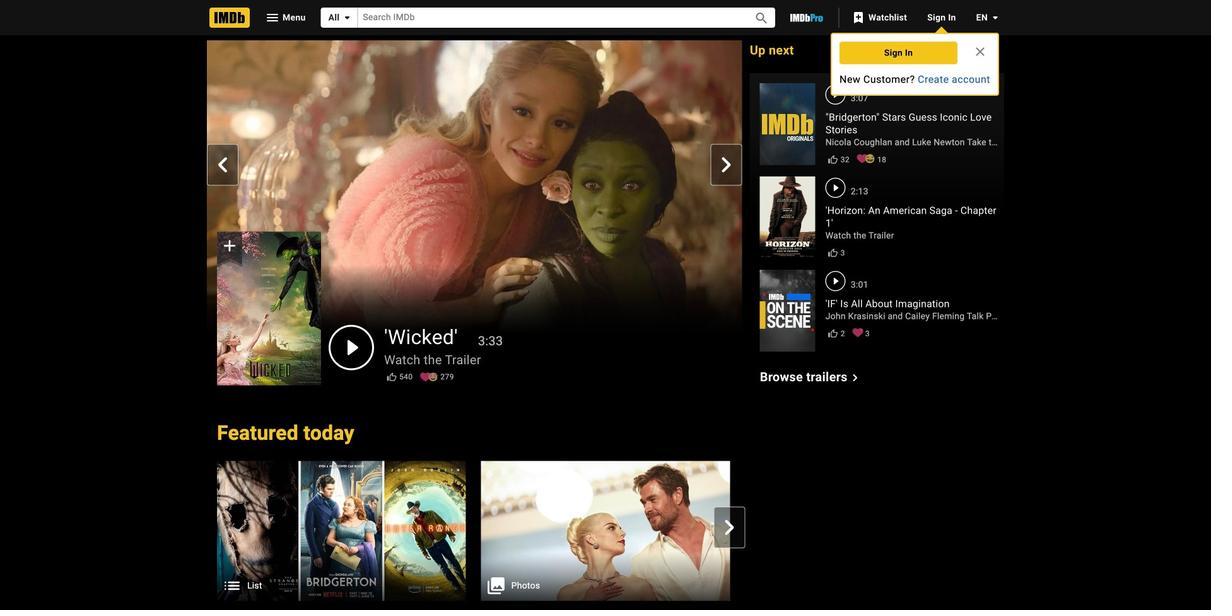 Task type: locate. For each thing, give the bounding box(es) containing it.
1 vertical spatial chevron right inline image
[[722, 520, 737, 536]]

3 people liked this video image
[[825, 246, 841, 258], [825, 248, 841, 258]]

horizon: an american saga - chapter 1 image
[[760, 177, 815, 259]]

group
[[207, 40, 742, 386], [217, 232, 321, 386], [202, 461, 994, 611], [217, 461, 466, 611], [217, 461, 466, 602], [481, 461, 730, 611], [481, 461, 730, 602], [745, 461, 994, 602]]

"bridgerton" stars nicola coughlan and luke newton guess iconic love stories image
[[760, 83, 815, 165]]

2 production art image from the left
[[481, 461, 730, 602]]

production art image
[[217, 461, 466, 602], [481, 461, 730, 602], [745, 461, 994, 602]]

'wicked' image
[[207, 40, 742, 342]]

540 people liked this video image
[[384, 372, 399, 382], [384, 372, 399, 382]]

1 3 people liked this video image from the top
[[825, 246, 841, 258]]

1 horizontal spatial production art image
[[481, 461, 730, 602]]

'wicked' element
[[207, 40, 742, 386]]

1 32 people liked this video image from the top
[[825, 153, 841, 165]]

2 people liked this video image
[[825, 327, 841, 339]]

None search field
[[321, 8, 775, 28]]

2 people liked this video image
[[825, 329, 841, 339]]

chevron right inline image
[[719, 157, 734, 172], [722, 520, 737, 536]]

wicked image
[[217, 232, 321, 386], [217, 232, 321, 386]]

2 32 people liked this video image from the top
[[825, 155, 841, 165]]

2 horizontal spatial production art image
[[745, 461, 994, 602]]

there are 18 reactions to this video from other people, primarily love it and funny emojis image
[[855, 151, 877, 166]]

watchlist image
[[851, 10, 866, 25]]

0 horizontal spatial production art image
[[217, 461, 466, 602]]

home image
[[209, 8, 250, 28]]

there are 3 love it reactions to this video from other people image
[[850, 325, 865, 340], [850, 325, 865, 340]]

1 540 people liked this video image from the top
[[384, 372, 399, 382]]

chevron right image
[[848, 371, 863, 386]]

32 people liked this video image
[[825, 153, 841, 165], [825, 155, 841, 165]]

None field
[[358, 8, 740, 28]]



Task type: vqa. For each thing, say whether or not it's contained in the screenshot.
2nd Arrow Drop Down "Icon" from the right
yes



Task type: describe. For each thing, give the bounding box(es) containing it.
Search IMDb text field
[[358, 8, 740, 28]]

arrow drop down image
[[988, 10, 1003, 25]]

chevron left inline image
[[215, 157, 230, 172]]

menu image
[[265, 10, 280, 25]]

submit search image
[[754, 11, 769, 26]]

2 3 people liked this video image from the top
[[825, 248, 841, 258]]

close image
[[973, 44, 988, 59]]

1 production art image from the left
[[217, 461, 466, 602]]

2 540 people liked this video image from the top
[[384, 372, 399, 382]]

arrow drop down image
[[340, 10, 355, 25]]

if image
[[760, 270, 815, 352]]

3 production art image from the left
[[745, 461, 994, 602]]

0 vertical spatial chevron right inline image
[[719, 157, 734, 172]]

there are 279 reactions to this video from other people, primarily love it and excited emojis image
[[418, 370, 441, 385]]



